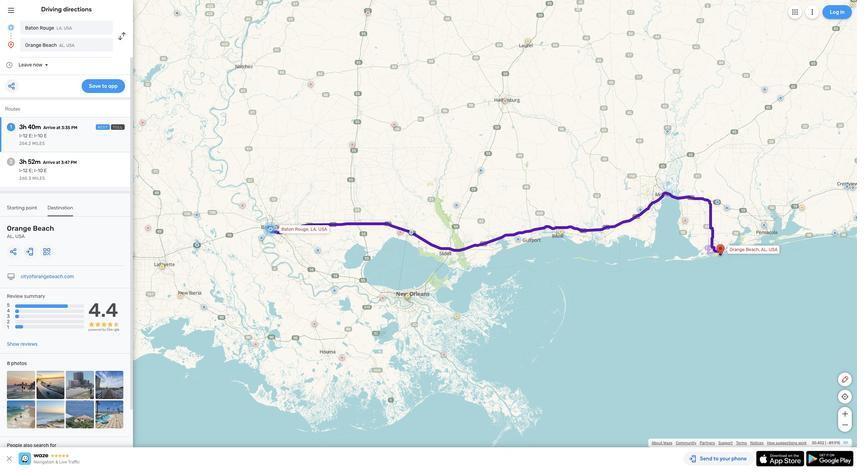 Task type: describe. For each thing, give the bounding box(es) containing it.
terms link
[[736, 441, 747, 445]]

la, for rouge
[[57, 26, 63, 31]]

rouge
[[40, 25, 54, 31]]

i- down the "52m"
[[34, 168, 38, 174]]

1 horizontal spatial 1
[[10, 124, 12, 130]]

clock image
[[5, 61, 13, 69]]

30.402
[[812, 441, 824, 445]]

summary
[[24, 294, 45, 299]]

0 vertical spatial beach
[[43, 42, 57, 48]]

accident image
[[175, 11, 179, 15]]

2 vertical spatial orange
[[730, 247, 745, 252]]

3:35
[[61, 125, 70, 130]]

260.3
[[19, 176, 31, 181]]

work
[[798, 441, 807, 445]]

cityoforangebeach.com
[[21, 274, 74, 280]]

usa inside "baton rouge la, usa"
[[64, 26, 72, 31]]

cityoforangebeach.com link
[[21, 274, 74, 280]]

community link
[[676, 441, 696, 445]]

0 vertical spatial orange
[[25, 42, 41, 48]]

pm for 52m
[[71, 160, 77, 165]]

image 1 of orange beach, orange beach image
[[7, 371, 35, 399]]

point
[[26, 205, 37, 211]]

10 for 52m
[[38, 168, 43, 174]]

pm for 40m
[[71, 125, 77, 130]]

i- down 40m
[[34, 133, 38, 139]]

254.2
[[19, 141, 31, 146]]

notices
[[750, 441, 764, 445]]

4.4
[[88, 299, 118, 322]]

destination button
[[48, 205, 73, 216]]

e; for 52m
[[29, 168, 33, 174]]

5 4 3 2 1
[[7, 302, 10, 331]]

destination
[[48, 205, 73, 211]]

how
[[767, 441, 775, 445]]

|
[[825, 441, 826, 445]]

-
[[827, 441, 829, 445]]

review
[[7, 294, 23, 299]]

toll
[[113, 125, 123, 130]]

search
[[34, 443, 49, 449]]

support
[[718, 441, 733, 445]]

waze
[[663, 441, 672, 445]]

3h 52m arrive at 3:47 pm
[[19, 158, 77, 166]]

image 3 of orange beach, orange beach image
[[66, 371, 94, 399]]

baton for rouge
[[25, 25, 39, 31]]

live
[[59, 460, 67, 465]]

show
[[7, 341, 19, 347]]

2 inside 5 4 3 2 1
[[7, 319, 10, 325]]

image 6 of orange beach, orange beach image
[[36, 401, 64, 429]]

30.402 | -89.915
[[812, 441, 840, 445]]

notices link
[[750, 441, 764, 445]]

starting point button
[[7, 205, 37, 216]]

reviews
[[20, 341, 38, 347]]

image 5 of orange beach, orange beach image
[[7, 401, 35, 429]]

10 for 40m
[[38, 133, 43, 139]]

4
[[7, 308, 10, 314]]

&
[[55, 460, 58, 465]]

usa down "baton rouge la, usa"
[[66, 43, 74, 48]]

pencil image
[[841, 375, 849, 384]]

baton rouge, la, usa
[[281, 227, 327, 232]]

leave now
[[19, 62, 43, 68]]

image 4 of orange beach, orange beach image
[[95, 371, 123, 399]]

link image
[[843, 440, 848, 445]]

for
[[50, 443, 56, 449]]

current location image
[[7, 23, 15, 32]]

people
[[7, 443, 22, 449]]

starting point
[[7, 205, 37, 211]]

directions
[[63, 6, 92, 13]]

baton rouge la, usa
[[25, 25, 72, 31]]

arrive for 3h 40m
[[43, 125, 55, 130]]

rouge,
[[295, 227, 309, 232]]

40m
[[28, 123, 41, 131]]

baton for rouge,
[[281, 227, 294, 232]]

52m
[[28, 158, 41, 166]]

zoom in image
[[841, 410, 849, 418]]



Task type: vqa. For each thing, say whether or not it's contained in the screenshot.
the PM within 3h 40m Arrive at 3:35 PM
yes



Task type: locate. For each thing, give the bounding box(es) containing it.
1 vertical spatial 3h
[[19, 158, 27, 166]]

arrive for 3h 52m
[[43, 160, 55, 165]]

0 vertical spatial la,
[[57, 26, 63, 31]]

about waze link
[[652, 441, 672, 445]]

1 e from the top
[[44, 133, 47, 139]]

computer image
[[7, 273, 15, 281]]

photos
[[11, 361, 27, 367]]

about waze community partners support terms notices how suggestions work
[[652, 441, 807, 445]]

at inside 3h 52m arrive at 3:47 pm
[[56, 160, 60, 165]]

miles inside the i-12 e; i-10 e 260.3 miles
[[32, 176, 45, 181]]

3h for 3h 40m
[[19, 123, 27, 131]]

baton left rouge
[[25, 25, 39, 31]]

0 vertical spatial al,
[[59, 43, 65, 48]]

3h left the "52m"
[[19, 158, 27, 166]]

e inside the i-12 e; i-10 e 260.3 miles
[[44, 168, 47, 174]]

12
[[23, 133, 28, 139], [23, 168, 28, 174]]

orange beach al, usa down "baton rouge la, usa"
[[25, 42, 74, 48]]

1 vertical spatial la,
[[311, 227, 317, 232]]

la, for rouge,
[[311, 227, 317, 232]]

also
[[23, 443, 32, 449]]

orange left beach,
[[730, 247, 745, 252]]

at left 3:35
[[56, 125, 60, 130]]

2 e; from the top
[[29, 168, 33, 174]]

3h left 40m
[[19, 123, 27, 131]]

1 down routes
[[10, 124, 12, 130]]

0 horizontal spatial la,
[[57, 26, 63, 31]]

police image
[[763, 88, 767, 92], [779, 96, 783, 100], [666, 130, 670, 134], [479, 168, 483, 173], [851, 186, 855, 190], [716, 200, 720, 204], [454, 203, 459, 207], [725, 206, 729, 210], [855, 216, 857, 220], [316, 248, 320, 253], [202, 305, 206, 309]]

people also search for
[[7, 443, 56, 449]]

image 8 of orange beach, orange beach image
[[95, 401, 123, 429]]

support link
[[718, 441, 733, 445]]

1 vertical spatial orange
[[7, 224, 31, 233]]

e; for 40m
[[29, 133, 33, 139]]

beach
[[43, 42, 57, 48], [33, 224, 54, 233]]

1 10 from the top
[[38, 133, 43, 139]]

12 for 52m
[[23, 168, 28, 174]]

al, right beach,
[[761, 247, 768, 252]]

5
[[7, 302, 10, 308]]

3h for 3h 52m
[[19, 158, 27, 166]]

e for 52m
[[44, 168, 47, 174]]

zoom out image
[[841, 421, 849, 429]]

0 vertical spatial 1
[[10, 124, 12, 130]]

0 vertical spatial at
[[56, 125, 60, 130]]

1 down '3'
[[7, 325, 9, 331]]

leave
[[19, 62, 32, 68]]

miles inside i-12 e; i-10 e 254.2 miles
[[32, 141, 45, 146]]

pm
[[71, 125, 77, 130], [71, 160, 77, 165]]

pm inside 3h 52m arrive at 3:47 pm
[[71, 160, 77, 165]]

2 miles from the top
[[32, 176, 45, 181]]

al,
[[59, 43, 65, 48], [7, 234, 14, 239], [761, 247, 768, 252]]

2
[[10, 159, 12, 165], [7, 319, 10, 325]]

terms
[[736, 441, 747, 445]]

baton left the rouge,
[[281, 227, 294, 232]]

x image
[[5, 455, 13, 463]]

starting
[[7, 205, 25, 211]]

1 vertical spatial arrive
[[43, 160, 55, 165]]

at left 3:47
[[56, 160, 60, 165]]

10
[[38, 133, 43, 139], [38, 168, 43, 174]]

la, right the rouge,
[[311, 227, 317, 232]]

image 7 of orange beach, orange beach image
[[66, 401, 94, 429]]

2 10 from the top
[[38, 168, 43, 174]]

0 vertical spatial arrive
[[43, 125, 55, 130]]

miles right 254.2
[[32, 141, 45, 146]]

usa down starting point button
[[15, 234, 25, 239]]

navigation & live traffic
[[34, 460, 80, 465]]

orange
[[25, 42, 41, 48], [7, 224, 31, 233], [730, 247, 745, 252]]

0 vertical spatial 10
[[38, 133, 43, 139]]

1 miles from the top
[[32, 141, 45, 146]]

e down 3h 40m arrive at 3:35 pm
[[44, 133, 47, 139]]

la, inside "baton rouge la, usa"
[[57, 26, 63, 31]]

routes
[[5, 106, 20, 112]]

review summary
[[7, 294, 45, 299]]

al, down "baton rouge la, usa"
[[59, 43, 65, 48]]

2 vertical spatial al,
[[761, 247, 768, 252]]

e;
[[29, 133, 33, 139], [29, 168, 33, 174]]

2 horizontal spatial al,
[[761, 247, 768, 252]]

i-12 e; i-10 e 254.2 miles
[[19, 133, 47, 146]]

1 vertical spatial 12
[[23, 168, 28, 174]]

at inside 3h 40m arrive at 3:35 pm
[[56, 125, 60, 130]]

police image
[[845, 185, 849, 189], [638, 208, 642, 212], [195, 213, 199, 217], [762, 223, 766, 227], [409, 230, 413, 235], [833, 231, 837, 235], [259, 236, 264, 240], [516, 237, 520, 241], [195, 243, 199, 247], [332, 289, 337, 293]]

0 vertical spatial 3h
[[19, 123, 27, 131]]

2 12 from the top
[[23, 168, 28, 174]]

e down 3h 52m arrive at 3:47 pm
[[44, 168, 47, 174]]

0 vertical spatial 12
[[23, 133, 28, 139]]

beach inside orange beach al, usa
[[33, 224, 54, 233]]

partners
[[700, 441, 715, 445]]

at
[[56, 125, 60, 130], [56, 160, 60, 165]]

beach down "baton rouge la, usa"
[[43, 42, 57, 48]]

road closed image
[[141, 121, 145, 125], [392, 123, 397, 127], [350, 143, 354, 147], [240, 204, 245, 208], [398, 230, 402, 234], [312, 322, 317, 326], [340, 356, 344, 360]]

10 inside the i-12 e; i-10 e 260.3 miles
[[38, 168, 43, 174]]

navigation
[[34, 460, 54, 465]]

location image
[[7, 41, 15, 49]]

1 vertical spatial al,
[[7, 234, 14, 239]]

pm right 3:35
[[71, 125, 77, 130]]

show reviews
[[7, 341, 38, 347]]

arrive inside 3h 40m arrive at 3:35 pm
[[43, 125, 55, 130]]

0 vertical spatial orange beach al, usa
[[25, 42, 74, 48]]

10 down 40m
[[38, 133, 43, 139]]

10 down the "52m"
[[38, 168, 43, 174]]

0 horizontal spatial 1
[[7, 325, 9, 331]]

1 vertical spatial beach
[[33, 224, 54, 233]]

1 vertical spatial 2
[[7, 319, 10, 325]]

e inside i-12 e; i-10 e 254.2 miles
[[44, 133, 47, 139]]

orange beach al, usa down starting point button
[[7, 224, 54, 239]]

usa
[[64, 26, 72, 31], [66, 43, 74, 48], [318, 227, 327, 232], [15, 234, 25, 239], [769, 247, 778, 252]]

miles for 40m
[[32, 141, 45, 146]]

orange beach, al, usa
[[730, 247, 778, 252]]

hazard image
[[526, 39, 530, 43], [800, 206, 804, 210], [406, 294, 410, 298], [455, 315, 459, 319]]

driving
[[41, 6, 62, 13]]

0 vertical spatial 2
[[10, 159, 12, 165]]

e
[[44, 133, 47, 139], [44, 168, 47, 174]]

community
[[676, 441, 696, 445]]

3h 40m arrive at 3:35 pm
[[19, 123, 77, 131]]

2 down 4
[[7, 319, 10, 325]]

3
[[7, 314, 10, 319]]

1 vertical spatial 10
[[38, 168, 43, 174]]

arrive inside 3h 52m arrive at 3:47 pm
[[43, 160, 55, 165]]

usa down driving directions
[[64, 26, 72, 31]]

1 vertical spatial 1
[[7, 325, 9, 331]]

at for 52m
[[56, 160, 60, 165]]

road closed image
[[366, 11, 370, 15], [309, 82, 313, 86], [503, 99, 507, 103], [683, 219, 687, 223], [146, 226, 150, 230], [273, 226, 277, 230], [381, 296, 385, 300], [254, 342, 258, 347], [442, 353, 446, 357]]

12 up 260.3
[[23, 168, 28, 174]]

1 vertical spatial miles
[[32, 176, 45, 181]]

e for 40m
[[44, 133, 47, 139]]

89.915
[[829, 441, 840, 445]]

e; inside i-12 e; i-10 e 254.2 miles
[[29, 133, 33, 139]]

1 vertical spatial baton
[[281, 227, 294, 232]]

0 horizontal spatial al,
[[7, 234, 14, 239]]

1 horizontal spatial la,
[[311, 227, 317, 232]]

image 2 of orange beach, orange beach image
[[36, 371, 64, 399]]

1 horizontal spatial al,
[[59, 43, 65, 48]]

1 e; from the top
[[29, 133, 33, 139]]

miles for 52m
[[32, 176, 45, 181]]

0 horizontal spatial baton
[[25, 25, 39, 31]]

0 vertical spatial e
[[44, 133, 47, 139]]

1 vertical spatial pm
[[71, 160, 77, 165]]

0 vertical spatial miles
[[32, 141, 45, 146]]

miles right 260.3
[[32, 176, 45, 181]]

i-
[[19, 133, 23, 139], [34, 133, 38, 139], [19, 168, 23, 174], [34, 168, 38, 174]]

1 3h from the top
[[19, 123, 27, 131]]

hazard image
[[559, 230, 563, 234], [130, 253, 134, 257], [160, 265, 164, 269], [178, 294, 183, 298]]

3:47
[[61, 160, 70, 165]]

beach,
[[746, 247, 760, 252]]

e; inside the i-12 e; i-10 e 260.3 miles
[[29, 168, 33, 174]]

usa right the rouge,
[[318, 227, 327, 232]]

traffic
[[68, 460, 80, 465]]

e; down the "52m"
[[29, 168, 33, 174]]

baton
[[25, 25, 39, 31], [281, 227, 294, 232]]

at for 40m
[[56, 125, 60, 130]]

about
[[652, 441, 662, 445]]

2 e from the top
[[44, 168, 47, 174]]

1 vertical spatial orange beach al, usa
[[7, 224, 54, 239]]

12 up 254.2
[[23, 133, 28, 139]]

10 inside i-12 e; i-10 e 254.2 miles
[[38, 133, 43, 139]]

arrive
[[43, 125, 55, 130], [43, 160, 55, 165]]

la,
[[57, 26, 63, 31], [311, 227, 317, 232]]

pm inside 3h 40m arrive at 3:35 pm
[[71, 125, 77, 130]]

0 vertical spatial pm
[[71, 125, 77, 130]]

best
[[98, 125, 108, 130]]

orange beach al, usa
[[25, 42, 74, 48], [7, 224, 54, 239]]

e; down 40m
[[29, 133, 33, 139]]

1
[[10, 124, 12, 130], [7, 325, 9, 331]]

arrive right 40m
[[43, 125, 55, 130]]

1 horizontal spatial baton
[[281, 227, 294, 232]]

2 3h from the top
[[19, 158, 27, 166]]

now
[[33, 62, 43, 68]]

orange down starting point button
[[7, 224, 31, 233]]

arrive right the "52m"
[[43, 160, 55, 165]]

orange up "leave now"
[[25, 42, 41, 48]]

12 for 40m
[[23, 133, 28, 139]]

driving directions
[[41, 6, 92, 13]]

i-12 e; i-10 e 260.3 miles
[[19, 168, 47, 181]]

2 left the "52m"
[[10, 159, 12, 165]]

beach down point
[[33, 224, 54, 233]]

1 vertical spatial e;
[[29, 168, 33, 174]]

i- up 260.3
[[19, 168, 23, 174]]

8
[[7, 361, 10, 367]]

8 photos
[[7, 361, 27, 367]]

1 vertical spatial at
[[56, 160, 60, 165]]

la, right rouge
[[57, 26, 63, 31]]

12 inside i-12 e; i-10 e 254.2 miles
[[23, 133, 28, 139]]

i- up 254.2
[[19, 133, 23, 139]]

1 inside 5 4 3 2 1
[[7, 325, 9, 331]]

1 12 from the top
[[23, 133, 28, 139]]

partners link
[[700, 441, 715, 445]]

3h
[[19, 123, 27, 131], [19, 158, 27, 166]]

suggestions
[[776, 441, 797, 445]]

0 vertical spatial baton
[[25, 25, 39, 31]]

pm right 3:47
[[71, 160, 77, 165]]

al, down starting point button
[[7, 234, 14, 239]]

how suggestions work link
[[767, 441, 807, 445]]

miles
[[32, 141, 45, 146], [32, 176, 45, 181]]

usa right beach,
[[769, 247, 778, 252]]

0 vertical spatial e;
[[29, 133, 33, 139]]

1 vertical spatial e
[[44, 168, 47, 174]]

12 inside the i-12 e; i-10 e 260.3 miles
[[23, 168, 28, 174]]



